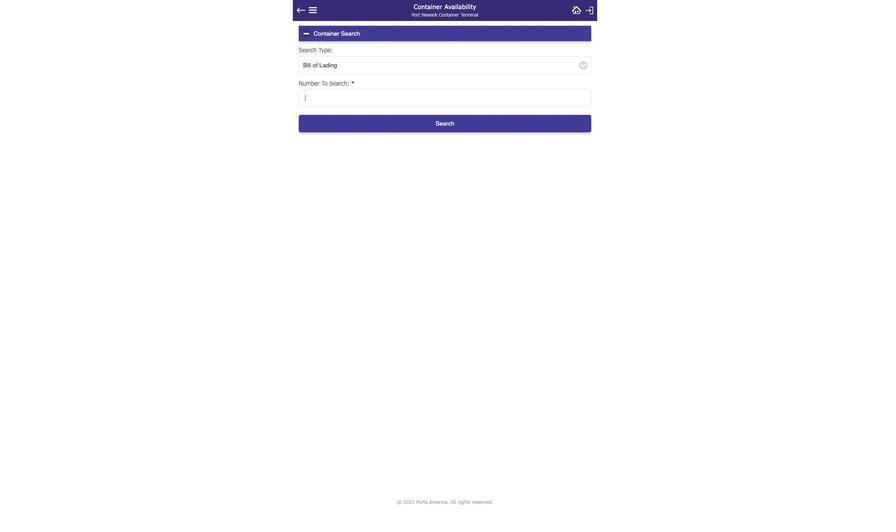 Task type: describe. For each thing, give the bounding box(es) containing it.
container for availability
[[414, 3, 443, 10]]

ports
[[417, 499, 428, 505]]

bill
[[303, 62, 311, 69]]

of
[[313, 62, 318, 69]]

to
[[322, 80, 328, 87]]

container for search
[[314, 30, 340, 37]]

container availability heading
[[384, 0, 506, 12]]

2023
[[404, 499, 415, 505]]

number
[[299, 80, 320, 87]]

reserved.
[[472, 499, 494, 505]]

all
[[451, 499, 456, 505]]

search:
[[330, 80, 350, 87]]

lading
[[320, 62, 337, 69]]

© 2023 ports america. all rights reserved.
[[397, 499, 494, 505]]

search type:
[[299, 46, 333, 54]]

type:
[[319, 46, 333, 54]]

0 horizontal spatial search
[[299, 46, 317, 54]]

container search link
[[299, 26, 592, 41]]

©
[[397, 499, 402, 505]]

container search
[[314, 30, 360, 37]]

container availability banner
[[293, 0, 598, 21]]

1 horizontal spatial search
[[341, 30, 360, 37]]



Task type: vqa. For each thing, say whether or not it's contained in the screenshot.
CONTAINER AVAILABILITY heading
yes



Task type: locate. For each thing, give the bounding box(es) containing it.
1 vertical spatial search
[[299, 46, 317, 54]]

0 vertical spatial container
[[414, 3, 443, 10]]

1 vertical spatial container
[[439, 12, 459, 17]]

terminal
[[461, 12, 479, 17]]

availability
[[445, 3, 477, 10]]

newark
[[422, 12, 438, 17]]

container up type:
[[314, 30, 340, 37]]

search
[[341, 30, 360, 37], [299, 46, 317, 54]]

rights
[[458, 499, 471, 505]]

*
[[351, 80, 355, 87]]

container availability port newark container terminal
[[412, 3, 479, 17]]

0 vertical spatial search
[[341, 30, 360, 37]]

container up newark
[[414, 3, 443, 10]]

port
[[412, 12, 420, 17]]

america.
[[430, 499, 449, 505]]

© 2023 ports america. all rights reserved. footer
[[291, 497, 600, 508]]

bill of lading
[[303, 62, 337, 69]]

2 vertical spatial container
[[314, 30, 340, 37]]

None button
[[299, 115, 592, 132]]

container down availability
[[439, 12, 459, 17]]

number to search: *
[[299, 80, 355, 87]]

container
[[414, 3, 443, 10], [439, 12, 459, 17], [314, 30, 340, 37]]

None text field
[[305, 92, 585, 105]]



